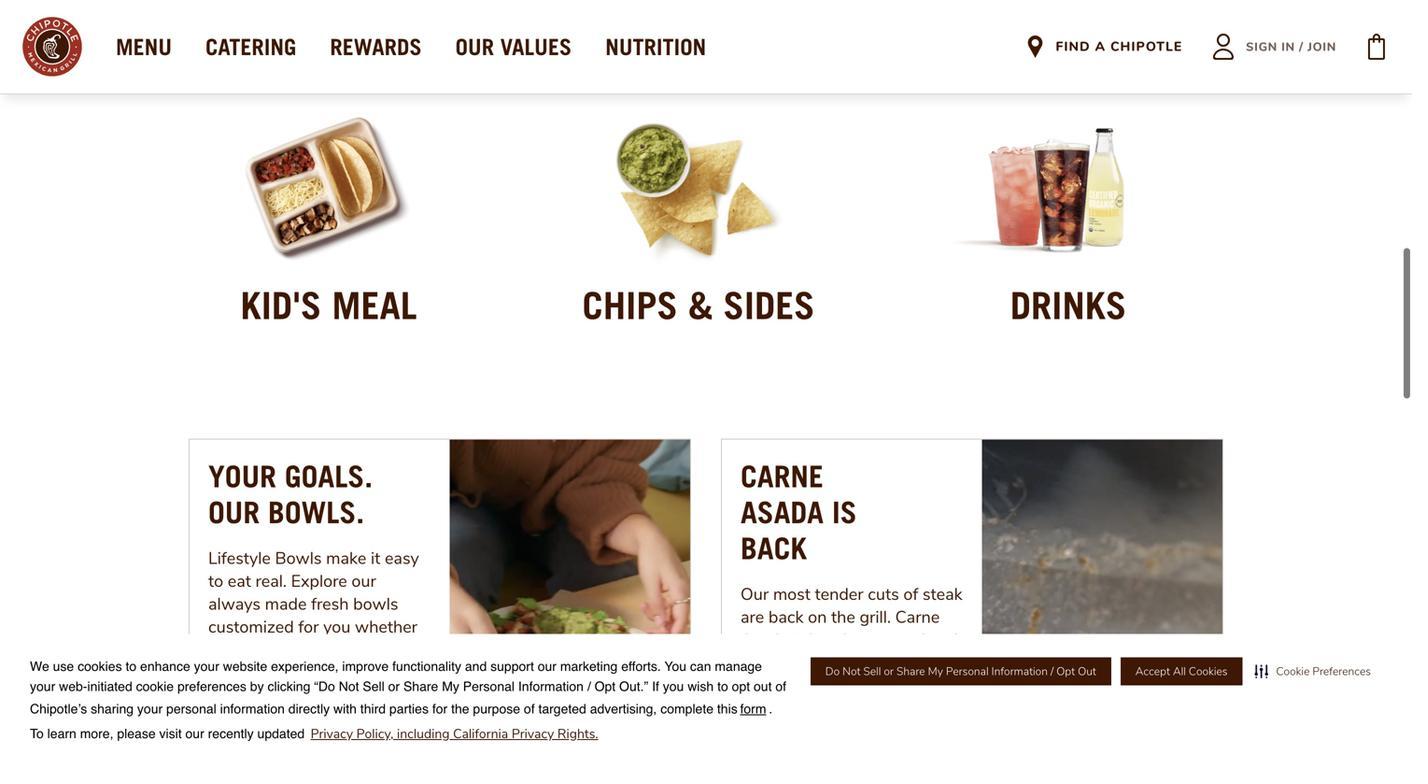 Task type: vqa. For each thing, say whether or not it's contained in the screenshot.
you have selected 6:40pm Option
no



Task type: describe. For each thing, give the bounding box(es) containing it.
find a chipotle link
[[1056, 38, 1183, 56]]

order
[[208, 684, 252, 707]]

and inside we use cookies to enhance your website experience, improve functionality and support our marketing efforts. you can manage your web-initiated cookie preferences by clicking "do not sell or share my personal information / opt out." if you wish to opt out of chipotle's sharing your personal information directly with third parties for the purpose of targeted advertising, complete this
[[465, 659, 487, 674]]

1 horizontal spatial of
[[776, 679, 787, 694]]

manage
[[715, 659, 762, 674]]

0 horizontal spatial to
[[126, 659, 137, 674]]

2 horizontal spatial to
[[718, 679, 729, 694]]

information inside button
[[992, 664, 1048, 679]]

always
[[208, 593, 261, 616]]

support
[[491, 659, 534, 674]]

and right lime
[[920, 652, 948, 675]]

chips
[[583, 283, 678, 328]]

catering
[[206, 33, 297, 60]]

2 horizontal spatial /
[[1300, 39, 1304, 55]]

"do
[[314, 679, 335, 694]]

you inside we use cookies to enhance your website experience, improve functionality and support our marketing efforts. you can manage your web-initiated cookie preferences by clicking "do not sell or share my personal information / opt out." if you wish to opt out of chipotle's sharing your personal information directly with third parties for the purpose of targeted advertising, complete this
[[663, 679, 684, 694]]

it's
[[793, 698, 814, 720]]

cookies
[[78, 659, 122, 674]]

kid's meal image
[[182, 110, 462, 269]]

our values link
[[456, 33, 572, 60]]

personal inside we use cookies to enhance your website experience, improve functionality and support our marketing efforts. you can manage your web-initiated cookie preferences by clicking "do not sell or share my personal information / opt out." if you wish to opt out of chipotle's sharing your personal information directly with third parties for the purpose of targeted advertising, complete this
[[463, 679, 515, 694]]

cookie
[[1277, 664, 1310, 679]]

lime
[[884, 652, 915, 675]]

2 horizontal spatial your
[[194, 659, 219, 674]]

sell inside we use cookies to enhance your website experience, improve functionality and support our marketing efforts. you can manage your web-initiated cookie preferences by clicking "do not sell or share my personal information / opt out." if you wish to opt out of chipotle's sharing your personal information directly with third parties for the purpose of targeted advertising, complete this
[[363, 679, 385, 694]]

asada
[[741, 494, 824, 530]]

1 horizontal spatial our
[[456, 33, 494, 60]]

learn
[[47, 726, 76, 741]]

grill.
[[860, 606, 891, 629]]

made
[[265, 593, 307, 616]]

menu
[[116, 33, 172, 60]]

personal
[[166, 701, 217, 716]]

marketing
[[561, 659, 618, 674]]

quesadilla
[[234, 7, 423, 52]]

nutrition
[[606, 33, 707, 60]]

goals.
[[285, 458, 373, 494]]

2 vertical spatial of
[[524, 701, 535, 716]]

accept all cookies
[[1136, 664, 1228, 679]]

our values
[[456, 33, 572, 60]]

chipotle mexican grill image
[[22, 17, 82, 77]]

join
[[1308, 39, 1337, 55]]

find
[[1056, 38, 1091, 56]]

meal
[[332, 283, 417, 328]]

&
[[689, 283, 713, 328]]

and up do not sell or share my personal information / opt out
[[930, 629, 959, 652]]

share inside we use cookies to enhance your website experience, improve functionality and support our marketing efforts. you can manage your web-initiated cookie preferences by clicking "do not sell or share my personal information / opt out." if you wish to opt out of chipotle's sharing your personal information directly with third parties for the purpose of targeted advertising, complete this
[[404, 679, 439, 694]]

whole30®,
[[301, 639, 388, 662]]

values
[[501, 33, 572, 60]]

to inside the lifestyle bowls make it easy to eat real. explore our always made fresh bowls customized for you whether you're keto, whole30®, paleo or plant powered. order now with a $0 delivery fee*.
[[208, 570, 223, 593]]

sign in image
[[1202, 24, 1247, 69]]

policy,
[[357, 725, 394, 743]]

your
[[208, 458, 277, 494]]

whether
[[355, 616, 418, 639]]

tacos link
[[1019, 7, 1119, 52]]

make
[[326, 547, 367, 570]]

cookies
[[1189, 664, 1228, 679]]

improve
[[342, 659, 389, 674]]

delivery
[[369, 684, 430, 707]]

find a chipotle image
[[1024, 36, 1047, 58]]

back
[[769, 606, 804, 629]]

find a chipotle
[[1056, 38, 1183, 56]]

a
[[331, 684, 340, 707]]

parties
[[390, 701, 429, 716]]

rewards link
[[330, 33, 422, 60]]

$0
[[344, 684, 364, 707]]

tender
[[815, 583, 864, 606]]

1 horizontal spatial your
[[137, 701, 163, 716]]

use
[[53, 659, 74, 674]]

chipotle's
[[30, 701, 87, 716]]

chipotle
[[1111, 38, 1183, 56]]

finished
[[741, 652, 800, 675]]

kid's
[[241, 283, 322, 328]]

opt
[[732, 679, 750, 694]]

our inside the lifestyle bowls make it easy to eat real. explore our always made fresh bowls customized for you whether you're keto, whole30®, paleo or plant powered. order now with a $0 delivery fee*.
[[352, 570, 376, 593]]

drinks image
[[922, 110, 1202, 269]]

our inside we use cookies to enhance your website experience, improve functionality and support our marketing efforts. you can manage your web-initiated cookie preferences by clicking "do not sell or share my personal information / opt out." if you wish to opt out of chipotle's sharing your personal information directly with third parties for the purpose of targeted advertising, complete this
[[538, 659, 557, 674]]

information inside we use cookies to enhance your website experience, improve functionality and support our marketing efforts. you can manage your web-initiated cookie preferences by clicking "do not sell or share my personal information / opt out." if you wish to opt out of chipotle's sharing your personal information directly with third parties for the purpose of targeted advertising, complete this
[[519, 679, 584, 694]]

our most tender cuts of steak are back on the grill. carne asada is hand-seasoned and finished with fresh lime and cilantro. celebrate the return before it's gone.
[[741, 583, 963, 720]]

the inside we use cookies to enhance your website experience, improve functionality and support our marketing efforts. you can manage your web-initiated cookie preferences by clicking "do not sell or share my personal information / opt out." if you wish to opt out of chipotle's sharing your personal information directly with third parties for the purpose of targeted advertising, complete this
[[451, 701, 470, 716]]

cookie preferences link
[[1252, 656, 1375, 686]]

out
[[754, 679, 772, 694]]

chips & sides
[[583, 283, 815, 328]]

it
[[371, 547, 381, 570]]

cookieconsent dialog
[[0, 634, 1413, 769]]

website
[[223, 659, 267, 674]]

efforts.
[[622, 659, 661, 674]]

clicking
[[268, 679, 311, 694]]

privacy policy, including california privacy rights. link
[[308, 722, 601, 747]]

my inside button
[[928, 664, 944, 679]]

. to learn more, please visit our recently updated
[[30, 701, 773, 741]]

third
[[361, 701, 386, 716]]

privacy policy, including california privacy rights.
[[311, 725, 599, 743]]

1 vertical spatial the
[[880, 675, 905, 698]]

do
[[826, 664, 840, 679]]

opt inside button
[[1057, 664, 1076, 679]]

personal inside button
[[946, 664, 989, 679]]

cookie preferences
[[1277, 664, 1372, 679]]

targeted
[[539, 701, 587, 716]]

eat
[[228, 570, 251, 593]]

1 privacy from the left
[[311, 725, 353, 743]]

gone.
[[819, 698, 860, 720]]

or inside the lifestyle bowls make it easy to eat real. explore our always made fresh bowls customized for you whether you're keto, whole30®, paleo or plant powered. order now with a $0 delivery fee*.
[[254, 662, 270, 684]]

add to bag image
[[1355, 24, 1400, 69]]

lifestyle
[[208, 547, 271, 570]]

/ inside we use cookies to enhance your website experience, improve functionality and support our marketing efforts. you can manage your web-initiated cookie preferences by clicking "do not sell or share my personal information / opt out." if you wish to opt out of chipotle's sharing your personal information directly with third parties for the purpose of targeted advertising, complete this
[[588, 679, 591, 694]]

back
[[741, 530, 808, 566]]

cuts
[[868, 583, 900, 606]]

seasoned
[[854, 629, 926, 652]]



Task type: locate. For each thing, give the bounding box(es) containing it.
2 horizontal spatial with
[[804, 652, 838, 675]]

salad
[[649, 7, 749, 52]]

our inside your goals. our bowls.
[[208, 494, 260, 530]]

return
[[909, 675, 954, 698]]

0 vertical spatial the
[[832, 606, 856, 629]]

1 vertical spatial your
[[30, 679, 55, 694]]

0 horizontal spatial opt
[[595, 679, 616, 694]]

your down we
[[30, 679, 55, 694]]

1 horizontal spatial for
[[432, 701, 448, 716]]

fee*.
[[208, 707, 246, 730]]

accept all cookies button
[[1120, 656, 1244, 686]]

not
[[843, 664, 861, 679], [339, 679, 359, 694]]

information
[[220, 701, 285, 716]]

steak
[[923, 583, 963, 606]]

1 vertical spatial of
[[776, 679, 787, 694]]

2 horizontal spatial or
[[884, 664, 894, 679]]

experience,
[[271, 659, 339, 674]]

1 vertical spatial to
[[126, 659, 137, 674]]

0 horizontal spatial you
[[323, 616, 351, 639]]

before
[[741, 698, 789, 720]]

preferences
[[1313, 664, 1372, 679]]

sharing
[[91, 701, 134, 716]]

personal up purpose
[[463, 679, 515, 694]]

/ left out
[[1051, 664, 1054, 679]]

sell left lime
[[864, 664, 882, 679]]

bowls
[[353, 593, 399, 616]]

sell down improve at the bottom of page
[[363, 679, 385, 694]]

0 horizontal spatial /
[[588, 679, 591, 694]]

you're
[[208, 639, 254, 662]]

1 horizontal spatial the
[[832, 606, 856, 629]]

or
[[254, 662, 270, 684], [884, 664, 894, 679], [388, 679, 400, 694]]

1 vertical spatial you
[[663, 679, 684, 694]]

asada
[[741, 629, 789, 652]]

0 horizontal spatial share
[[404, 679, 439, 694]]

catering link
[[206, 33, 297, 60]]

1 horizontal spatial sell
[[864, 664, 882, 679]]

with inside 'our most tender cuts of steak are back on the grill. carne asada is hand-seasoned and finished with fresh lime and cilantro. celebrate the return before it's gone.'
[[804, 652, 838, 675]]

this
[[718, 701, 738, 716]]

cookie
[[136, 679, 174, 694]]

not right do
[[843, 664, 861, 679]]

2 horizontal spatial our
[[538, 659, 557, 674]]

do not sell or share my personal information / opt out
[[826, 664, 1097, 679]]

our
[[741, 583, 769, 606]]

web-
[[59, 679, 87, 694]]

0 horizontal spatial our
[[208, 494, 260, 530]]

not inside we use cookies to enhance your website experience, improve functionality and support our marketing efforts. you can manage your web-initiated cookie preferences by clicking "do not sell or share my personal information / opt out." if you wish to opt out of chipotle's sharing your personal information directly with third parties for the purpose of targeted advertising, complete this
[[339, 679, 359, 694]]

out
[[1078, 664, 1097, 679]]

of
[[904, 583, 919, 606], [776, 679, 787, 694], [524, 701, 535, 716]]

our inside . to learn more, please visit our recently updated
[[185, 726, 204, 741]]

0 horizontal spatial the
[[451, 701, 470, 716]]

for inside we use cookies to enhance your website experience, improve functionality and support our marketing efforts. you can manage your web-initiated cookie preferences by clicking "do not sell or share my personal information / opt out." if you wish to opt out of chipotle's sharing your personal information directly with third parties for the purpose of targeted advertising, complete this
[[432, 701, 448, 716]]

real.
[[256, 570, 287, 593]]

2 vertical spatial our
[[185, 726, 204, 741]]

2 vertical spatial your
[[137, 701, 163, 716]]

0 vertical spatial to
[[208, 570, 223, 593]]

/ inside button
[[1051, 664, 1054, 679]]

you right if at the left of the page
[[663, 679, 684, 694]]

of inside 'our most tender cuts of steak are back on the grill. carne asada is hand-seasoned and finished with fresh lime and cilantro. celebrate the return before it's gone.'
[[904, 583, 919, 606]]

0 vertical spatial for
[[298, 616, 319, 639]]

/ right in
[[1300, 39, 1304, 55]]

0 vertical spatial our
[[456, 33, 494, 60]]

do not sell or share my personal information / opt out button
[[810, 656, 1113, 686]]

our up lifestyle at the left of page
[[208, 494, 260, 530]]

fresh inside 'our most tender cuts of steak are back on the grill. carne asada is hand-seasoned and finished with fresh lime and cilantro. celebrate the return before it's gone.'
[[842, 652, 880, 675]]

and left support
[[465, 659, 487, 674]]

not inside do not sell or share my personal information / opt out button
[[843, 664, 861, 679]]

for up privacy policy, including california privacy rights. link
[[432, 701, 448, 716]]

you left bowls
[[323, 616, 351, 639]]

0 horizontal spatial for
[[298, 616, 319, 639]]

to left the opt on the right of page
[[718, 679, 729, 694]]

kid's meal
[[241, 283, 417, 328]]

your down cookie
[[137, 701, 163, 716]]

lifestyle bowls make it easy to eat real. explore our always made fresh bowls customized for you whether you're keto, whole30®, paleo or plant powered. order now with a $0 delivery fee*.
[[208, 547, 430, 730]]

easy
[[385, 547, 419, 570]]

our right "visit"
[[185, 726, 204, 741]]

of right out
[[776, 679, 787, 694]]

information up targeted
[[519, 679, 584, 694]]

0 horizontal spatial or
[[254, 662, 270, 684]]

enhance
[[140, 659, 190, 674]]

my inside we use cookies to enhance your website experience, improve functionality and support our marketing efforts. you can manage your web-initiated cookie preferences by clicking "do not sell or share my personal information / opt out." if you wish to opt out of chipotle's sharing your personal information directly with third parties for the purpose of targeted advertising, complete this
[[442, 679, 460, 694]]

rewards
[[330, 33, 422, 60]]

0 horizontal spatial information
[[519, 679, 584, 694]]

1 horizontal spatial privacy
[[512, 725, 554, 743]]

paleo
[[208, 662, 250, 684]]

quesadilla link
[[234, 7, 423, 52]]

you inside the lifestyle bowls make it easy to eat real. explore our always made fresh bowls customized for you whether you're keto, whole30®, paleo or plant powered. order now with a $0 delivery fee*.
[[323, 616, 351, 639]]

for inside the lifestyle bowls make it easy to eat real. explore our always made fresh bowls customized for you whether you're keto, whole30®, paleo or plant powered. order now with a $0 delivery fee*.
[[298, 616, 319, 639]]

0 horizontal spatial our
[[185, 726, 204, 741]]

now
[[256, 684, 289, 707]]

1 vertical spatial fresh
[[842, 652, 880, 675]]

kid's meal link
[[241, 283, 417, 328]]

a
[[1096, 38, 1106, 56]]

0 vertical spatial you
[[323, 616, 351, 639]]

opt inside we use cookies to enhance your website experience, improve functionality and support our marketing efforts. you can manage your web-initiated cookie preferences by clicking "do not sell or share my personal information / opt out." if you wish to opt out of chipotle's sharing your personal information directly with third parties for the purpose of targeted advertising, complete this
[[595, 679, 616, 694]]

we use cookies to enhance your website experience, improve functionality and support our marketing efforts. you can manage your web-initiated cookie preferences by clicking "do not sell or share my personal information / opt out." if you wish to opt out of chipotle's sharing your personal information directly with third parties for the purpose of targeted advertising, complete this
[[30, 659, 787, 716]]

your
[[194, 659, 219, 674], [30, 679, 55, 694], [137, 701, 163, 716]]

or inside we use cookies to enhance your website experience, improve functionality and support our marketing efforts. you can manage your web-initiated cookie preferences by clicking "do not sell or share my personal information / opt out." if you wish to opt out of chipotle's sharing your personal information directly with third parties for the purpose of targeted advertising, complete this
[[388, 679, 400, 694]]

sell
[[864, 664, 882, 679], [363, 679, 385, 694]]

2 vertical spatial the
[[451, 701, 470, 716]]

my right lime
[[928, 664, 944, 679]]

0 horizontal spatial personal
[[463, 679, 515, 694]]

including
[[397, 725, 450, 743]]

initiated
[[87, 679, 132, 694]]

by
[[250, 679, 264, 694]]

if
[[652, 679, 660, 694]]

rights.
[[558, 725, 599, 743]]

powered.
[[317, 662, 388, 684]]

carne asada is back
[[741, 458, 857, 566]]

0 horizontal spatial fresh
[[311, 593, 349, 616]]

2 privacy from the left
[[512, 725, 554, 743]]

0 horizontal spatial not
[[339, 679, 359, 694]]

out."
[[620, 679, 649, 694]]

chips & sides image
[[552, 110, 832, 269]]

your up preferences
[[194, 659, 219, 674]]

our left values
[[456, 33, 494, 60]]

of right purpose
[[524, 701, 535, 716]]

the up privacy policy, including california privacy rights. on the left bottom
[[451, 701, 470, 716]]

menu link
[[116, 33, 172, 60]]

share down seasoned
[[897, 664, 926, 679]]

fresh inside the lifestyle bowls make it easy to eat real. explore our always made fresh bowls customized for you whether you're keto, whole30®, paleo or plant powered. order now with a $0 delivery fee*.
[[311, 593, 349, 616]]

salad link
[[649, 7, 749, 52]]

0 vertical spatial of
[[904, 583, 919, 606]]

fresh right do
[[842, 652, 880, 675]]

1 horizontal spatial you
[[663, 679, 684, 694]]

my down functionality
[[442, 679, 460, 694]]

with inside we use cookies to enhance your website experience, improve functionality and support our marketing efforts. you can manage your web-initiated cookie preferences by clicking "do not sell or share my personal information / opt out." if you wish to opt out of chipotle's sharing your personal information directly with third parties for the purpose of targeted advertising, complete this
[[334, 701, 357, 716]]

1 vertical spatial our
[[208, 494, 260, 530]]

0 horizontal spatial privacy
[[311, 725, 353, 743]]

are
[[741, 606, 765, 629]]

you
[[323, 616, 351, 639], [663, 679, 684, 694]]

1 horizontal spatial not
[[843, 664, 861, 679]]

0 vertical spatial our
[[352, 570, 376, 593]]

share
[[897, 664, 926, 679], [404, 679, 439, 694]]

with inside the lifestyle bowls make it easy to eat real. explore our always made fresh bowls customized for you whether you're keto, whole30®, paleo or plant powered. order now with a $0 delivery fee*.
[[293, 684, 327, 707]]

0 vertical spatial your
[[194, 659, 219, 674]]

the left 'return'
[[880, 675, 905, 698]]

1 horizontal spatial /
[[1051, 664, 1054, 679]]

with
[[804, 652, 838, 675], [293, 684, 327, 707], [334, 701, 357, 716]]

1 horizontal spatial information
[[992, 664, 1048, 679]]

/ down the marketing
[[588, 679, 591, 694]]

is
[[832, 494, 857, 530]]

0 horizontal spatial your
[[30, 679, 55, 694]]

2 horizontal spatial the
[[880, 675, 905, 698]]

personal right lime
[[946, 664, 989, 679]]

1 horizontal spatial or
[[388, 679, 400, 694]]

1 horizontal spatial share
[[897, 664, 926, 679]]

0 horizontal spatial of
[[524, 701, 535, 716]]

fresh right made
[[311, 593, 349, 616]]

1 horizontal spatial with
[[334, 701, 357, 716]]

bowls.
[[268, 494, 365, 530]]

2 horizontal spatial of
[[904, 583, 919, 606]]

sign in / join heading
[[1247, 39, 1337, 55]]

opt down the marketing
[[595, 679, 616, 694]]

tacos
[[1019, 7, 1119, 52]]

0 horizontal spatial sell
[[363, 679, 385, 694]]

to up initiated
[[126, 659, 137, 674]]

0 horizontal spatial with
[[293, 684, 327, 707]]

or inside button
[[884, 664, 894, 679]]

share inside button
[[897, 664, 926, 679]]

recently
[[208, 726, 254, 741]]

form link
[[738, 696, 769, 722]]

form
[[741, 701, 767, 716]]

1 horizontal spatial our
[[352, 570, 376, 593]]

our left easy
[[352, 570, 376, 593]]

fresh
[[311, 593, 349, 616], [842, 652, 880, 675]]

privacy down targeted
[[512, 725, 554, 743]]

information left out
[[992, 664, 1048, 679]]

on
[[808, 606, 827, 629]]

privacy down directly
[[311, 725, 353, 743]]

1 vertical spatial for
[[432, 701, 448, 716]]

wish
[[688, 679, 714, 694]]

our right support
[[538, 659, 557, 674]]

opt left out
[[1057, 664, 1076, 679]]

1 horizontal spatial to
[[208, 570, 223, 593]]

1 horizontal spatial fresh
[[842, 652, 880, 675]]

1 vertical spatial our
[[538, 659, 557, 674]]

advertising,
[[590, 701, 657, 716]]

2 vertical spatial to
[[718, 679, 729, 694]]

for right keto, at the left bottom of page
[[298, 616, 319, 639]]

share down functionality
[[404, 679, 439, 694]]

please
[[117, 726, 156, 741]]

your goals. our bowls.
[[208, 458, 373, 530]]

sign in / join
[[1247, 39, 1337, 55]]

sell inside button
[[864, 664, 882, 679]]

bowls
[[275, 547, 322, 570]]

of right cuts
[[904, 583, 919, 606]]

drinks link
[[1011, 283, 1127, 328]]

celebrate
[[804, 675, 876, 698]]

the right on
[[832, 606, 856, 629]]

1 horizontal spatial my
[[928, 664, 944, 679]]

not right "do
[[339, 679, 359, 694]]

1 horizontal spatial personal
[[946, 664, 989, 679]]

0 vertical spatial fresh
[[311, 593, 349, 616]]

0 horizontal spatial my
[[442, 679, 460, 694]]

1 horizontal spatial opt
[[1057, 664, 1076, 679]]

to left eat
[[208, 570, 223, 593]]

updated
[[257, 726, 305, 741]]

we
[[30, 659, 49, 674]]



